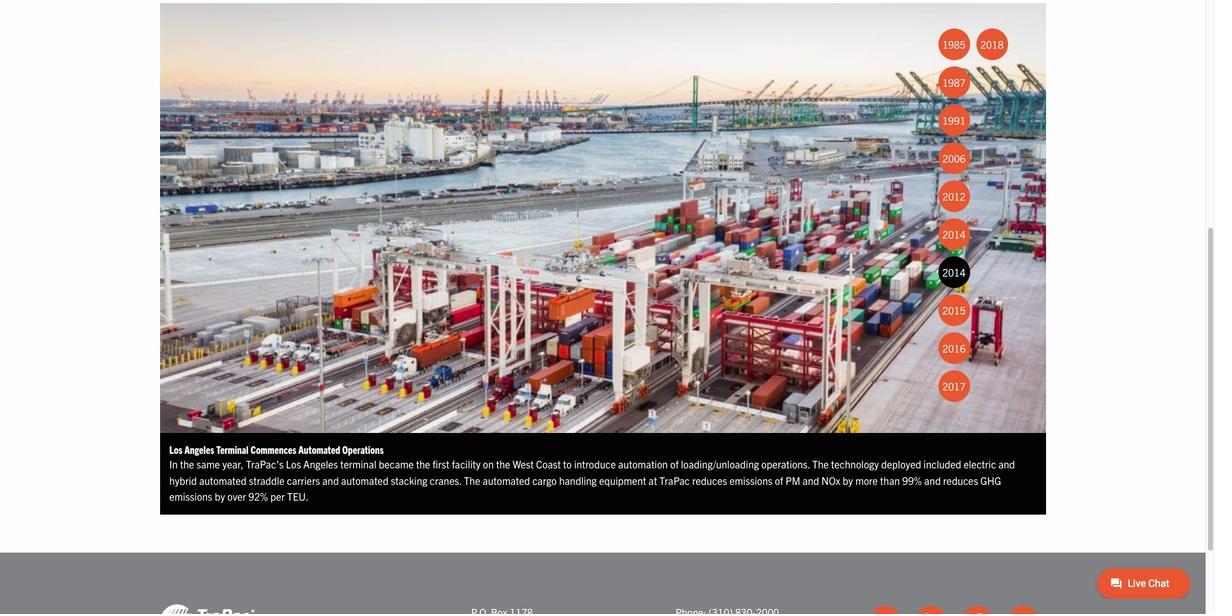 Task type: describe. For each thing, give the bounding box(es) containing it.
and right carriers at the left
[[323, 474, 339, 487]]

3 automated from the left
[[483, 474, 530, 487]]

terminal
[[216, 443, 249, 456]]

cargo
[[533, 474, 557, 487]]

more
[[856, 474, 879, 487]]

in
[[169, 458, 178, 471]]

became
[[379, 458, 414, 471]]

carriers
[[287, 474, 320, 487]]

deployed
[[882, 458, 922, 471]]

1 automated from the left
[[199, 474, 247, 487]]

coast
[[536, 458, 561, 471]]

to
[[564, 458, 572, 471]]

2 automated from the left
[[341, 474, 389, 487]]

automated
[[299, 443, 340, 456]]

straddle
[[249, 474, 285, 487]]

operations
[[342, 443, 384, 456]]

per
[[271, 490, 285, 503]]

2017
[[943, 380, 966, 393]]

0 vertical spatial by
[[843, 474, 854, 487]]

introduce
[[575, 458, 616, 471]]

1 reduces from the left
[[693, 474, 728, 487]]

at
[[649, 474, 658, 487]]

1991
[[943, 114, 966, 127]]

0 horizontal spatial by
[[215, 490, 225, 503]]

than
[[881, 474, 901, 487]]

and up the ghg
[[999, 458, 1016, 471]]

2 2014 from the top
[[943, 266, 966, 279]]

2 reduces from the left
[[944, 474, 979, 487]]

facility
[[452, 458, 481, 471]]

trapac's
[[246, 458, 284, 471]]

on
[[483, 458, 494, 471]]

handling
[[559, 474, 597, 487]]

year,
[[222, 458, 244, 471]]

teu.
[[287, 490, 309, 503]]

1985
[[943, 38, 966, 51]]

trapac
[[660, 474, 690, 487]]

included
[[924, 458, 962, 471]]

2006
[[943, 152, 966, 165]]

electric
[[964, 458, 997, 471]]

1 vertical spatial emissions
[[169, 490, 213, 503]]



Task type: locate. For each thing, give the bounding box(es) containing it.
1 horizontal spatial of
[[775, 474, 784, 487]]

2015
[[943, 304, 966, 317]]

1 horizontal spatial by
[[843, 474, 854, 487]]

1 horizontal spatial emissions
[[730, 474, 773, 487]]

2014 down 2012
[[943, 228, 966, 241]]

2 horizontal spatial the
[[496, 458, 511, 471]]

1987
[[943, 76, 966, 89]]

of
[[671, 458, 679, 471], [775, 474, 784, 487]]

0 horizontal spatial automated
[[199, 474, 247, 487]]

1 the from the left
[[180, 458, 194, 471]]

by
[[843, 474, 854, 487], [215, 490, 225, 503]]

technology
[[832, 458, 880, 471]]

2018
[[981, 38, 1004, 51]]

92%
[[249, 490, 268, 503]]

los up carriers at the left
[[286, 458, 301, 471]]

0 horizontal spatial of
[[671, 458, 679, 471]]

1 vertical spatial 2014
[[943, 266, 966, 279]]

pm
[[786, 474, 801, 487]]

1 vertical spatial of
[[775, 474, 784, 487]]

of up trapac
[[671, 458, 679, 471]]

2 horizontal spatial automated
[[483, 474, 530, 487]]

emissions down hybrid
[[169, 490, 213, 503]]

reduces down loading/unloading
[[693, 474, 728, 487]]

automated down west
[[483, 474, 530, 487]]

the up nox
[[813, 458, 829, 471]]

2014 up 2015
[[943, 266, 966, 279]]

automated down year,
[[199, 474, 247, 487]]

terminal
[[341, 458, 377, 471]]

by left over
[[215, 490, 225, 503]]

ghg
[[981, 474, 1002, 487]]

angeles
[[185, 443, 214, 456], [304, 458, 338, 471]]

0 horizontal spatial reduces
[[693, 474, 728, 487]]

hybrid
[[169, 474, 197, 487]]

2012
[[943, 190, 966, 203]]

the
[[813, 458, 829, 471], [464, 474, 481, 487]]

emissions
[[730, 474, 773, 487], [169, 490, 213, 503]]

0 vertical spatial emissions
[[730, 474, 773, 487]]

1 horizontal spatial the
[[813, 458, 829, 471]]

corporate image
[[160, 604, 255, 614]]

2 the from the left
[[416, 458, 431, 471]]

angeles down "automated"
[[304, 458, 338, 471]]

same
[[197, 458, 220, 471]]

and right pm
[[803, 474, 820, 487]]

commences
[[251, 443, 297, 456]]

of left pm
[[775, 474, 784, 487]]

and
[[999, 458, 1016, 471], [323, 474, 339, 487], [803, 474, 820, 487], [925, 474, 942, 487]]

1 horizontal spatial angeles
[[304, 458, 338, 471]]

the left first
[[416, 458, 431, 471]]

0 vertical spatial angeles
[[185, 443, 214, 456]]

1 2014 from the top
[[943, 228, 966, 241]]

1 horizontal spatial automated
[[341, 474, 389, 487]]

2016
[[943, 342, 966, 355]]

automation
[[619, 458, 668, 471]]

0 horizontal spatial the
[[180, 458, 194, 471]]

1 horizontal spatial the
[[416, 458, 431, 471]]

0 horizontal spatial los
[[169, 443, 183, 456]]

operations.
[[762, 458, 811, 471]]

0 vertical spatial the
[[813, 458, 829, 471]]

stacking
[[391, 474, 428, 487]]

loading/unloading
[[681, 458, 760, 471]]

equipment
[[600, 474, 647, 487]]

1 vertical spatial by
[[215, 490, 225, 503]]

1 vertical spatial angeles
[[304, 458, 338, 471]]

1 vertical spatial los
[[286, 458, 301, 471]]

3 the from the left
[[496, 458, 511, 471]]

the right 'on'
[[496, 458, 511, 471]]

1 horizontal spatial los
[[286, 458, 301, 471]]

the
[[180, 458, 194, 471], [416, 458, 431, 471], [496, 458, 511, 471]]

0 vertical spatial los
[[169, 443, 183, 456]]

nox
[[822, 474, 841, 487]]

west
[[513, 458, 534, 471]]

footer
[[0, 553, 1206, 614]]

over
[[228, 490, 246, 503]]

reduces
[[693, 474, 728, 487], [944, 474, 979, 487]]

cranes.
[[430, 474, 462, 487]]

los up in
[[169, 443, 183, 456]]

first
[[433, 458, 450, 471]]

automated
[[199, 474, 247, 487], [341, 474, 389, 487], [483, 474, 530, 487]]

0 horizontal spatial the
[[464, 474, 481, 487]]

trapac los angeles image
[[160, 3, 1047, 433]]

emissions down loading/unloading
[[730, 474, 773, 487]]

the down facility
[[464, 474, 481, 487]]

angeles up same
[[185, 443, 214, 456]]

99%
[[903, 474, 923, 487]]

0 horizontal spatial emissions
[[169, 490, 213, 503]]

the right in
[[180, 458, 194, 471]]

and down included
[[925, 474, 942, 487]]

1 vertical spatial the
[[464, 474, 481, 487]]

reduces down included
[[944, 474, 979, 487]]

0 vertical spatial of
[[671, 458, 679, 471]]

0 horizontal spatial angeles
[[185, 443, 214, 456]]

los
[[169, 443, 183, 456], [286, 458, 301, 471]]

1 horizontal spatial reduces
[[944, 474, 979, 487]]

0 vertical spatial 2014
[[943, 228, 966, 241]]

by right nox
[[843, 474, 854, 487]]

los angeles terminal commences automated operations in the same year, trapac's los angeles terminal became the first facility on the west coast to introduce automation of loading/unloading operations. the technology deployed included electric and hybrid automated straddle carriers and automated stacking cranes. the automated cargo handling equipment at trapac reduces emissions of pm and nox by more than 99% and reduces ghg emissions by over 92% per teu.
[[169, 443, 1016, 503]]

2014
[[943, 228, 966, 241], [943, 266, 966, 279]]

automated down terminal
[[341, 474, 389, 487]]



Task type: vqa. For each thing, say whether or not it's contained in the screenshot.
PM
yes



